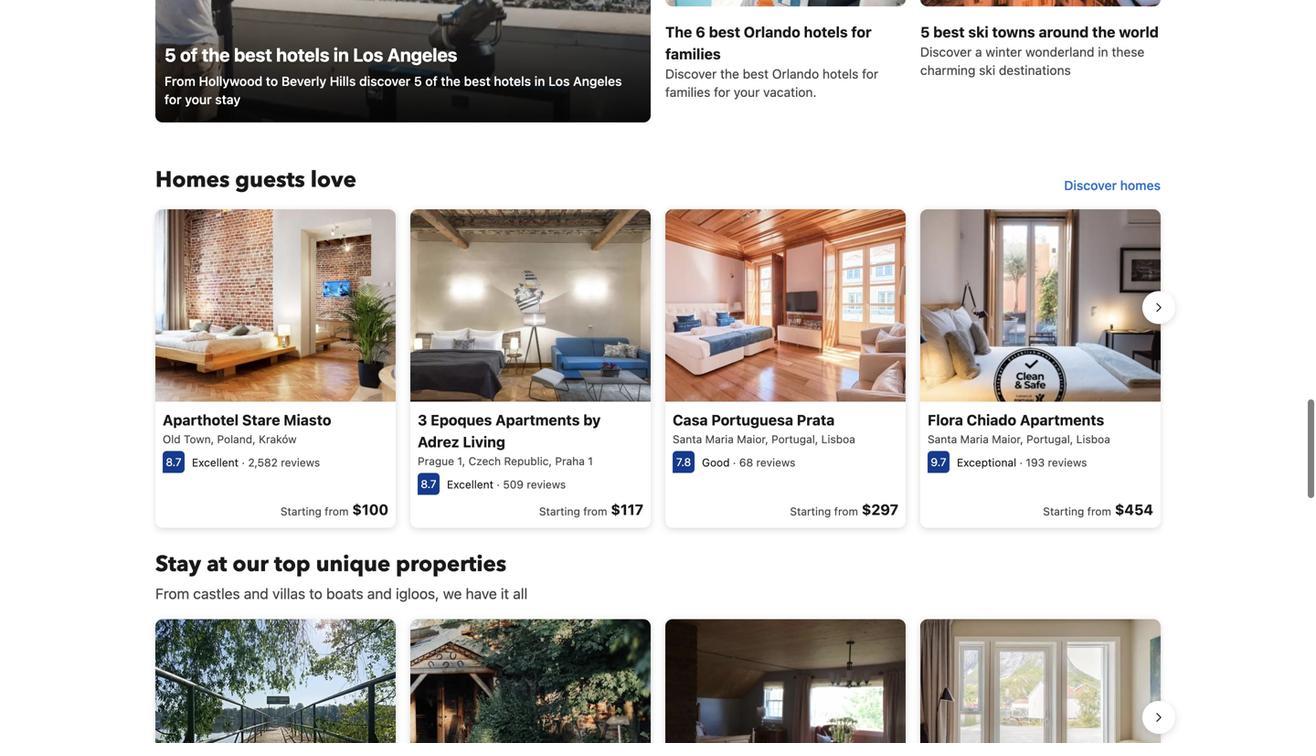 Task type: locate. For each thing, give the bounding box(es) containing it.
maior, inside flora chiado apartments santa maria maior, portugal, lisboa
[[992, 433, 1024, 446]]

8.7 for town,
[[166, 456, 182, 468]]

lisboa down the prata
[[822, 433, 856, 446]]

maria inside flora chiado apartments santa maria maior, portugal, lisboa
[[961, 433, 989, 446]]

0 horizontal spatial los
[[353, 44, 384, 65]]

best
[[709, 23, 741, 41], [934, 23, 965, 41], [234, 44, 272, 65], [743, 66, 769, 81], [464, 74, 491, 89]]

from left $454
[[1088, 505, 1112, 518]]

portugal, inside flora chiado apartments santa maria maior, portugal, lisboa
[[1027, 433, 1074, 446]]

portugal, down the prata
[[772, 433, 819, 446]]

0 horizontal spatial excellent
[[192, 456, 239, 469]]

1 vertical spatial 5
[[165, 44, 176, 65]]

8.7
[[166, 456, 182, 468], [421, 478, 437, 490]]

to
[[266, 74, 278, 89], [309, 585, 323, 602]]

from for $117
[[584, 505, 608, 518]]

2 vertical spatial 5
[[414, 74, 422, 89]]

portugal, for apartments
[[1027, 433, 1074, 446]]

from inside 5 of the best hotels in los angeles from hollywood to beverly hills discover 5 of the best hotels in los angeles for your stay
[[165, 74, 196, 89]]

from inside starting from $454
[[1088, 505, 1112, 518]]

2 region from the top
[[141, 612, 1176, 743]]

excellent down 1,
[[447, 478, 494, 491]]

0 horizontal spatial 8.7 element
[[163, 451, 185, 473]]

portugal, up 193
[[1027, 433, 1074, 446]]

excellent
[[192, 456, 239, 469], [447, 478, 494, 491]]

starting up top
[[281, 505, 322, 518]]

· for stare
[[242, 456, 245, 469]]

from inside starting from $117
[[584, 505, 608, 518]]

0 vertical spatial of
[[180, 44, 198, 65]]

region containing aparthotel stare miasto
[[141, 202, 1176, 535]]

2 horizontal spatial 5
[[921, 23, 930, 41]]

0 horizontal spatial excellent element
[[192, 456, 239, 469]]

0 horizontal spatial angeles
[[388, 44, 458, 65]]

1 vertical spatial region
[[141, 612, 1176, 743]]

angeles
[[388, 44, 458, 65], [573, 74, 622, 89]]

0 vertical spatial discover
[[921, 44, 972, 59]]

8.7 element down prague
[[418, 473, 440, 495]]

discover inside 5 best ski towns around the world discover a winter wonderland in these charming ski destinations
[[921, 44, 972, 59]]

1 horizontal spatial in
[[535, 74, 545, 89]]

and
[[244, 585, 269, 602], [367, 585, 392, 602]]

poland,
[[217, 433, 256, 446]]

1 maria from the left
[[706, 433, 734, 446]]

0 horizontal spatial maior,
[[737, 433, 769, 446]]

3 from from the left
[[835, 505, 859, 518]]

stay
[[155, 549, 201, 580]]

starting from $117
[[539, 501, 644, 518]]

villas
[[273, 585, 306, 602]]

starting inside starting from $454
[[1044, 505, 1085, 518]]

maior, down chiado
[[992, 433, 1024, 446]]

by
[[584, 411, 601, 429]]

the inside 5 best ski towns around the world discover a winter wonderland in these charming ski destinations
[[1093, 23, 1116, 41]]

1 vertical spatial 8.7
[[421, 478, 437, 490]]

from
[[165, 74, 196, 89], [155, 585, 189, 602]]

apartments inside 3 epoques apartments by adrez living prague 1, czech republic, praha 1
[[496, 411, 580, 429]]

starting inside starting from $117
[[539, 505, 581, 518]]

0 horizontal spatial discover
[[666, 66, 717, 81]]

1 santa from the left
[[673, 433, 703, 446]]

8.7 down old
[[166, 456, 182, 468]]

maria inside 'casa portuguesa prata santa maria maior, portugal, lisboa'
[[706, 433, 734, 446]]

discover down 6
[[666, 66, 717, 81]]

1 horizontal spatial los
[[549, 74, 570, 89]]

reviews down republic, on the bottom left
[[527, 478, 566, 491]]

1 horizontal spatial discover
[[921, 44, 972, 59]]

love
[[311, 165, 357, 195]]

from for $297
[[835, 505, 859, 518]]

2 horizontal spatial in
[[1099, 44, 1109, 59]]

your left vacation.
[[734, 84, 760, 100]]

discover inside the 6 best orlando hotels for families discover the best orlando hotels for families for your vacation.
[[666, 66, 717, 81]]

portugal, inside 'casa portuguesa prata santa maria maior, portugal, lisboa'
[[772, 433, 819, 446]]

from left $297
[[835, 505, 859, 518]]

starting down praha at the left bottom of page
[[539, 505, 581, 518]]

to for unique
[[309, 585, 323, 602]]

1 horizontal spatial excellent
[[447, 478, 494, 491]]

1 vertical spatial from
[[155, 585, 189, 602]]

0 horizontal spatial your
[[185, 92, 212, 107]]

from inside starting from $297
[[835, 505, 859, 518]]

castles
[[193, 585, 240, 602]]

your inside the 6 best orlando hotels for families discover the best orlando hotels for families for your vacation.
[[734, 84, 760, 100]]

excellent · 2,582 reviews
[[192, 456, 320, 469]]

ski down a on the right top of the page
[[980, 63, 996, 78]]

good · 68 reviews
[[702, 456, 796, 469]]

region
[[141, 202, 1176, 535], [141, 612, 1176, 743]]

excellent element for living
[[447, 478, 494, 491]]

1 vertical spatial of
[[425, 74, 438, 89]]

beverly
[[282, 74, 327, 89]]

from inside starting from $100
[[325, 505, 349, 518]]

around
[[1039, 23, 1089, 41]]

starting down 193
[[1044, 505, 1085, 518]]

0 vertical spatial from
[[165, 74, 196, 89]]

0 vertical spatial angeles
[[388, 44, 458, 65]]

homes
[[155, 165, 230, 195]]

in
[[334, 44, 349, 65], [1099, 44, 1109, 59], [535, 74, 545, 89]]

portugal,
[[772, 433, 819, 446], [1027, 433, 1074, 446]]

maior, inside 'casa portuguesa prata santa maria maior, portugal, lisboa'
[[737, 433, 769, 446]]

0 horizontal spatial to
[[266, 74, 278, 89]]

0 vertical spatial orlando
[[744, 23, 801, 41]]

1 horizontal spatial your
[[734, 84, 760, 100]]

maria down chiado
[[961, 433, 989, 446]]

starting inside starting from $297
[[790, 505, 832, 518]]

starting
[[281, 505, 322, 518], [539, 505, 581, 518], [790, 505, 832, 518], [1044, 505, 1085, 518]]

lisboa up starting from $454
[[1077, 433, 1111, 446]]

to inside 5 of the best hotels in los angeles from hollywood to beverly hills discover 5 of the best hotels in los angeles for your stay
[[266, 74, 278, 89]]

chiado
[[967, 411, 1017, 429]]

in inside 5 best ski towns around the world discover a winter wonderland in these charming ski destinations
[[1099, 44, 1109, 59]]

4 starting from the left
[[1044, 505, 1085, 518]]

good
[[702, 456, 730, 469]]

excellent element
[[192, 456, 239, 469], [447, 478, 494, 491]]

0 vertical spatial ski
[[969, 23, 989, 41]]

2 maria from the left
[[961, 433, 989, 446]]

1 horizontal spatial angeles
[[573, 74, 622, 89]]

1 portugal, from the left
[[772, 433, 819, 446]]

it
[[501, 585, 509, 602]]

to right villas
[[309, 585, 323, 602]]

0 vertical spatial los
[[353, 44, 384, 65]]

1 lisboa from the left
[[822, 433, 856, 446]]

starting for $117
[[539, 505, 581, 518]]

lisboa inside flora chiado apartments santa maria maior, portugal, lisboa
[[1077, 433, 1111, 446]]

0 horizontal spatial santa
[[673, 433, 703, 446]]

5
[[921, 23, 930, 41], [165, 44, 176, 65], [414, 74, 422, 89]]

4 from from the left
[[1088, 505, 1112, 518]]

· left 193
[[1020, 456, 1023, 469]]

1 vertical spatial to
[[309, 585, 323, 602]]

1 starting from the left
[[281, 505, 322, 518]]

the 6 best orlando hotels for families discover the best orlando hotels for families for your vacation.
[[666, 23, 879, 100]]

1 maior, from the left
[[737, 433, 769, 446]]

to left beverly
[[266, 74, 278, 89]]

·
[[242, 456, 245, 469], [733, 456, 737, 469], [1020, 456, 1023, 469], [497, 478, 500, 491]]

from
[[325, 505, 349, 518], [584, 505, 608, 518], [835, 505, 859, 518], [1088, 505, 1112, 518]]

193
[[1026, 456, 1045, 469]]

lisboa inside 'casa portuguesa prata santa maria maior, portugal, lisboa'
[[822, 433, 856, 446]]

· left 509
[[497, 478, 500, 491]]

8.7 element down old
[[163, 451, 185, 473]]

from left the $117
[[584, 505, 608, 518]]

$100
[[352, 501, 389, 518]]

orlando
[[744, 23, 801, 41], [773, 66, 820, 81]]

santa inside flora chiado apartments santa maria maior, portugal, lisboa
[[928, 433, 958, 446]]

1 vertical spatial ski
[[980, 63, 996, 78]]

santa down 'casa'
[[673, 433, 703, 446]]

reviews
[[281, 456, 320, 469], [757, 456, 796, 469], [1048, 456, 1088, 469], [527, 478, 566, 491]]

santa for flora chiado apartments
[[928, 433, 958, 446]]

discover up charming
[[921, 44, 972, 59]]

509
[[503, 478, 524, 491]]

maior,
[[737, 433, 769, 446], [992, 433, 1024, 446]]

excellent element down 'town,'
[[192, 456, 239, 469]]

2 from from the left
[[584, 505, 608, 518]]

starting for $297
[[790, 505, 832, 518]]

santa down flora
[[928, 433, 958, 446]]

at
[[207, 549, 227, 580]]

1 horizontal spatial and
[[367, 585, 392, 602]]

ski up a on the right top of the page
[[969, 23, 989, 41]]

reviews for stare
[[281, 456, 320, 469]]

0 vertical spatial 8.7
[[166, 456, 182, 468]]

of
[[180, 44, 198, 65], [425, 74, 438, 89]]

1 from from the left
[[325, 505, 349, 518]]

apartments up 193
[[1021, 411, 1105, 429]]

santa inside 'casa portuguesa prata santa maria maior, portugal, lisboa'
[[673, 433, 703, 446]]

0 vertical spatial to
[[266, 74, 278, 89]]

reviews down the kraków
[[281, 456, 320, 469]]

1,
[[458, 455, 466, 468]]

adrez
[[418, 433, 460, 451]]

your left stay
[[185, 92, 212, 107]]

reviews for portuguesa
[[757, 456, 796, 469]]

$454
[[1116, 501, 1154, 518]]

2 maior, from the left
[[992, 433, 1024, 446]]

starting left $297
[[790, 505, 832, 518]]

destinations
[[999, 63, 1072, 78]]

portugal, for prata
[[772, 433, 819, 446]]

1 and from the left
[[244, 585, 269, 602]]

1 horizontal spatial 8.7 element
[[418, 473, 440, 495]]

3 starting from the left
[[790, 505, 832, 518]]

apartments
[[496, 411, 580, 429], [1021, 411, 1105, 429]]

· left 2,582
[[242, 456, 245, 469]]

0 vertical spatial excellent element
[[192, 456, 239, 469]]

santa
[[673, 433, 703, 446], [928, 433, 958, 446]]

santa for casa portuguesa prata
[[673, 433, 703, 446]]

0 horizontal spatial and
[[244, 585, 269, 602]]

starting inside starting from $100
[[281, 505, 322, 518]]

1 horizontal spatial 5
[[414, 74, 422, 89]]

1 vertical spatial excellent
[[447, 478, 494, 491]]

reviews for chiado
[[1048, 456, 1088, 469]]

0 horizontal spatial maria
[[706, 433, 734, 446]]

maria for portuguesa
[[706, 433, 734, 446]]

0 vertical spatial region
[[141, 202, 1176, 535]]

from left hollywood
[[165, 74, 196, 89]]

· left 68
[[733, 456, 737, 469]]

0 horizontal spatial in
[[334, 44, 349, 65]]

1 horizontal spatial lisboa
[[1077, 433, 1111, 446]]

to inside stay at our top unique properties from castles and villas to boats and igloos, we have it all
[[309, 585, 323, 602]]

8.7 down prague
[[421, 478, 437, 490]]

2 portugal, from the left
[[1027, 433, 1074, 446]]

2 vertical spatial discover
[[1065, 178, 1117, 193]]

epoques
[[431, 411, 492, 429]]

1 horizontal spatial santa
[[928, 433, 958, 446]]

and down our
[[244, 585, 269, 602]]

stay at our top unique properties from castles and villas to boats and igloos, we have it all
[[155, 549, 528, 602]]

reviews right 68
[[757, 456, 796, 469]]

1 horizontal spatial apartments
[[1021, 411, 1105, 429]]

1 vertical spatial excellent element
[[447, 478, 494, 491]]

los
[[353, 44, 384, 65], [549, 74, 570, 89]]

8.7 element for town,
[[163, 451, 185, 473]]

maria up good 'element'
[[706, 433, 734, 446]]

1 vertical spatial discover
[[666, 66, 717, 81]]

unique
[[316, 549, 391, 580]]

discover for best
[[921, 44, 972, 59]]

1 horizontal spatial portugal,
[[1027, 433, 1074, 446]]

apartments up republic, on the bottom left
[[496, 411, 580, 429]]

boats
[[326, 585, 364, 602]]

excellent down 'town,'
[[192, 456, 239, 469]]

2 santa from the left
[[928, 433, 958, 446]]

apartments inside flora chiado apartments santa maria maior, portugal, lisboa
[[1021, 411, 1105, 429]]

2 starting from the left
[[539, 505, 581, 518]]

1 horizontal spatial 8.7
[[421, 478, 437, 490]]

discover
[[359, 74, 411, 89]]

1 horizontal spatial to
[[309, 585, 323, 602]]

families
[[666, 45, 721, 63], [666, 84, 711, 100]]

kraków
[[259, 433, 297, 446]]

the
[[666, 23, 693, 41]]

starting for $100
[[281, 505, 322, 518]]

excellent for living
[[447, 478, 494, 491]]

from left $100
[[325, 505, 349, 518]]

1 region from the top
[[141, 202, 1176, 535]]

1 horizontal spatial excellent element
[[447, 478, 494, 491]]

0 horizontal spatial apartments
[[496, 411, 580, 429]]

your
[[734, 84, 760, 100], [185, 92, 212, 107]]

1 horizontal spatial maior,
[[992, 433, 1024, 446]]

5 inside 5 best ski towns around the world discover a winter wonderland in these charming ski destinations
[[921, 23, 930, 41]]

your inside 5 of the best hotels in los angeles from hollywood to beverly hills discover 5 of the best hotels in los angeles for your stay
[[185, 92, 212, 107]]

from down "stay"
[[155, 585, 189, 602]]

0 vertical spatial 5
[[921, 23, 930, 41]]

1 vertical spatial angeles
[[573, 74, 622, 89]]

7.8
[[677, 456, 692, 468]]

1 apartments from the left
[[496, 411, 580, 429]]

0 horizontal spatial lisboa
[[822, 433, 856, 446]]

excellent element down 1,
[[447, 478, 494, 491]]

0 horizontal spatial 8.7
[[166, 456, 182, 468]]

0 vertical spatial excellent
[[192, 456, 239, 469]]

ski
[[969, 23, 989, 41], [980, 63, 996, 78]]

0 vertical spatial families
[[666, 45, 721, 63]]

hotels
[[804, 23, 848, 41], [276, 44, 330, 65], [823, 66, 859, 81], [494, 74, 531, 89]]

1
[[588, 455, 593, 468]]

discover left homes
[[1065, 178, 1117, 193]]

· for chiado
[[1020, 456, 1023, 469]]

flora
[[928, 411, 964, 429]]

1 horizontal spatial maria
[[961, 433, 989, 446]]

families down the
[[666, 84, 711, 100]]

stare
[[242, 411, 280, 429]]

families down 6
[[666, 45, 721, 63]]

maior, down portuguesa
[[737, 433, 769, 446]]

lisboa
[[822, 433, 856, 446], [1077, 433, 1111, 446]]

0 horizontal spatial portugal,
[[772, 433, 819, 446]]

2 apartments from the left
[[1021, 411, 1105, 429]]

prata
[[797, 411, 835, 429]]

2 lisboa from the left
[[1077, 433, 1111, 446]]

8.7 element
[[163, 451, 185, 473], [418, 473, 440, 495]]

best inside 5 best ski towns around the world discover a winter wonderland in these charming ski destinations
[[934, 23, 965, 41]]

2 horizontal spatial discover
[[1065, 178, 1117, 193]]

and right boats on the bottom
[[367, 585, 392, 602]]

exceptional
[[957, 456, 1017, 469]]

reviews right 193
[[1048, 456, 1088, 469]]

0 horizontal spatial 5
[[165, 44, 176, 65]]

1 vertical spatial families
[[666, 84, 711, 100]]

all
[[513, 585, 528, 602]]

maria
[[706, 433, 734, 446], [961, 433, 989, 446]]



Task type: vqa. For each thing, say whether or not it's contained in the screenshot.


Task type: describe. For each thing, give the bounding box(es) containing it.
the inside the 6 best orlando hotels for families discover the best orlando hotels for families for your vacation.
[[721, 66, 740, 81]]

lisboa for prata
[[822, 433, 856, 446]]

from for $100
[[325, 505, 349, 518]]

lisboa for apartments
[[1077, 433, 1111, 446]]

charming
[[921, 63, 976, 78]]

good element
[[702, 456, 730, 469]]

old
[[163, 433, 181, 446]]

5 for 5 best ski towns around the world
[[921, 23, 930, 41]]

homes guests love
[[155, 165, 357, 195]]

aparthotel
[[163, 411, 239, 429]]

excellent · 509 reviews
[[447, 478, 566, 491]]

town,
[[184, 433, 214, 446]]

0 horizontal spatial of
[[180, 44, 198, 65]]

discover homes
[[1065, 178, 1161, 193]]

republic,
[[504, 455, 552, 468]]

maior, for portuguesa
[[737, 433, 769, 446]]

have
[[466, 585, 497, 602]]

7.8 element
[[673, 451, 695, 473]]

world
[[1120, 23, 1160, 41]]

apartments for maior,
[[1021, 411, 1105, 429]]

properties
[[396, 549, 507, 580]]

maria for chiado
[[961, 433, 989, 446]]

5 for 5 of the best hotels in los angeles
[[165, 44, 176, 65]]

apartments for living
[[496, 411, 580, 429]]

flora chiado apartments santa maria maior, portugal, lisboa
[[928, 411, 1111, 446]]

prague
[[418, 455, 454, 468]]

igloos,
[[396, 585, 439, 602]]

exceptional element
[[957, 456, 1017, 469]]

1 families from the top
[[666, 45, 721, 63]]

portuguesa
[[712, 411, 794, 429]]

2,582
[[248, 456, 278, 469]]

region for homes guests love
[[141, 202, 1176, 535]]

2 and from the left
[[367, 585, 392, 602]]

starting for $454
[[1044, 505, 1085, 518]]

8.7 for adrez
[[421, 478, 437, 490]]

3
[[418, 411, 427, 429]]

· for portuguesa
[[733, 456, 737, 469]]

to for hotels
[[266, 74, 278, 89]]

1 vertical spatial orlando
[[773, 66, 820, 81]]

$297
[[862, 501, 899, 518]]

a
[[976, 44, 983, 59]]

excellent for poland,
[[192, 456, 239, 469]]

9.7 element
[[928, 451, 950, 473]]

3 epoques apartments by adrez living prague 1, czech republic, praha 1
[[418, 411, 601, 468]]

czech
[[469, 455, 501, 468]]

excellent element for poland,
[[192, 456, 239, 469]]

we
[[443, 585, 462, 602]]

homes
[[1121, 178, 1161, 193]]

exceptional · 193 reviews
[[957, 456, 1088, 469]]

praha
[[555, 455, 585, 468]]

reviews for epoques
[[527, 478, 566, 491]]

towns
[[993, 23, 1036, 41]]

1 horizontal spatial of
[[425, 74, 438, 89]]

vacation.
[[764, 84, 817, 100]]

· for epoques
[[497, 478, 500, 491]]

6
[[696, 23, 706, 41]]

discover homes link
[[1057, 169, 1169, 202]]

region for stay at our top unique properties
[[141, 612, 1176, 743]]

for inside 5 of the best hotels in los angeles from hollywood to beverly hills discover 5 of the best hotels in los angeles for your stay
[[165, 92, 182, 107]]

winter
[[986, 44, 1023, 59]]

aparthotel stare miasto old town, poland, kraków
[[163, 411, 331, 446]]

living
[[463, 433, 506, 451]]

stay
[[215, 92, 241, 107]]

5 best ski towns around the world discover a winter wonderland in these charming ski destinations
[[921, 23, 1160, 78]]

5 of the best hotels in los angeles from hollywood to beverly hills discover 5 of the best hotels in los angeles for your stay
[[165, 44, 622, 107]]

top
[[274, 549, 311, 580]]

guests
[[235, 165, 305, 195]]

2 families from the top
[[666, 84, 711, 100]]

wonderland
[[1026, 44, 1095, 59]]

starting from $454
[[1044, 501, 1154, 518]]

$117
[[611, 501, 644, 518]]

hills
[[330, 74, 356, 89]]

8.7 element for adrez
[[418, 473, 440, 495]]

these
[[1112, 44, 1145, 59]]

from for $454
[[1088, 505, 1112, 518]]

starting from $297
[[790, 501, 899, 518]]

our
[[233, 549, 269, 580]]

9.7
[[931, 456, 947, 468]]

casa
[[673, 411, 708, 429]]

maior, for chiado
[[992, 433, 1024, 446]]

from inside stay at our top unique properties from castles and villas to boats and igloos, we have it all
[[155, 585, 189, 602]]

starting from $100
[[281, 501, 389, 518]]

discover for 6
[[666, 66, 717, 81]]

casa portuguesa prata santa maria maior, portugal, lisboa
[[673, 411, 856, 446]]

hollywood
[[199, 74, 263, 89]]

miasto
[[284, 411, 331, 429]]

68
[[740, 456, 754, 469]]

1 vertical spatial los
[[549, 74, 570, 89]]



